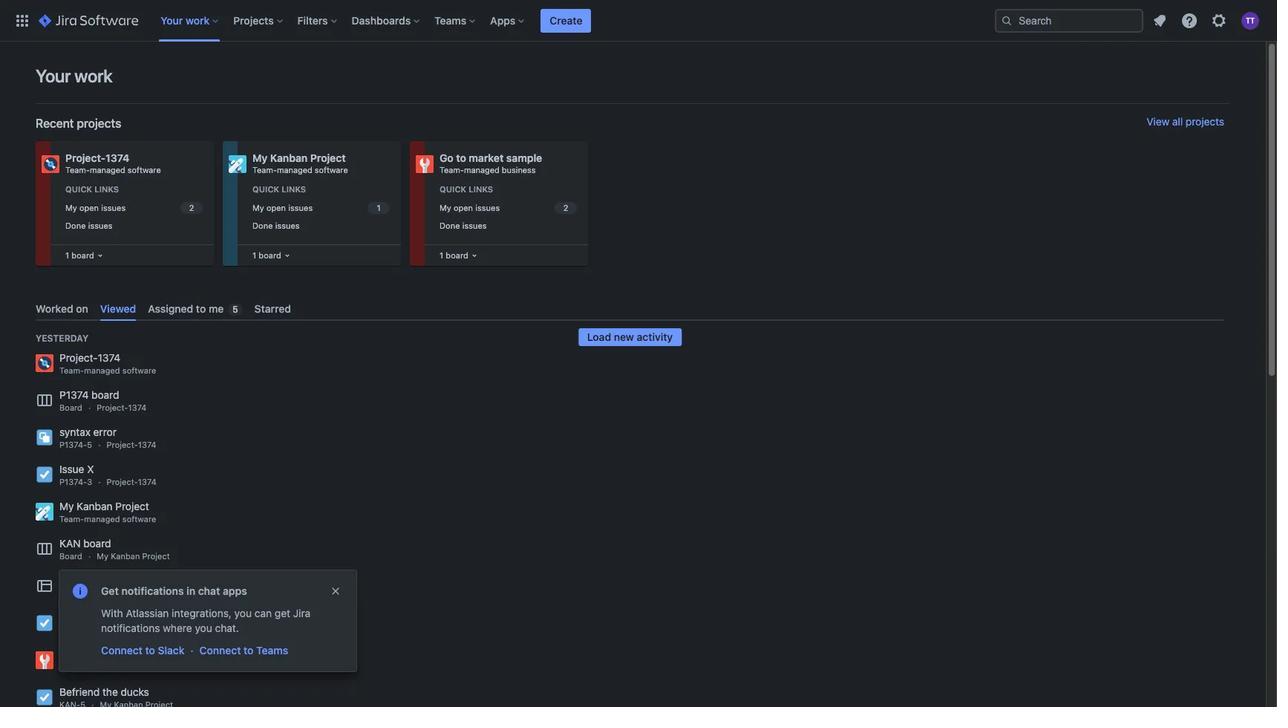 Task type: describe. For each thing, give the bounding box(es) containing it.
projects
[[233, 14, 274, 26]]

1 horizontal spatial business
[[502, 165, 536, 175]]

teams inside connect to teams button
[[256, 644, 288, 657]]

project inside kan board board · my kanban project
[[142, 551, 170, 561]]

load new activity
[[587, 331, 673, 343]]

board inside p1374 board board · project-1374
[[91, 389, 119, 401]]

· for error
[[98, 440, 101, 449]]

1 horizontal spatial projects
[[1186, 115, 1225, 128]]

apps
[[223, 585, 247, 597]]

0 vertical spatial go to market sample team-managed business
[[440, 152, 542, 175]]

atlassian
[[126, 607, 169, 619]]

done issues for managed
[[65, 221, 113, 230]]

· inside kan board board · my kanban project
[[88, 551, 91, 561]]

assigned to me
[[148, 302, 224, 315]]

0 vertical spatial 5
[[232, 304, 238, 315]]

starred
[[254, 302, 291, 315]]

1 horizontal spatial you
[[234, 607, 252, 619]]

0 horizontal spatial projects
[[77, 117, 121, 130]]

work inside popup button
[[186, 14, 210, 26]]

1 vertical spatial project-1374 team-managed software
[[59, 351, 156, 375]]

new
[[614, 331, 634, 343]]

view all projects link
[[1147, 115, 1225, 131]]

1 vertical spatial business
[[122, 663, 157, 672]]

3
[[87, 477, 92, 487]]

your work button
[[156, 9, 224, 32]]

dashboards
[[352, 14, 411, 26]]

view for view all projects
[[1147, 115, 1170, 128]]

load
[[587, 331, 611, 343]]

1 board button
[[437, 246, 480, 265]]

5 inside syntax error p1374-5 · project-1374
[[87, 440, 92, 449]]

get
[[275, 607, 290, 619]]

error
[[93, 426, 117, 438]]

you've
[[101, 620, 134, 633]]

filters
[[298, 14, 328, 26]]

my open issues link for team-
[[250, 200, 392, 216]]

with
[[101, 607, 123, 619]]

syntax error p1374-5 · project-1374
[[59, 426, 156, 449]]

1 board for sample
[[440, 250, 468, 260]]

syntax
[[59, 426, 91, 438]]

on
[[76, 302, 88, 315]]

2 horizontal spatial market
[[469, 152, 504, 164]]

kan
[[59, 537, 81, 550]]

projects button
[[229, 9, 289, 32]]

get notifications in chat apps
[[101, 585, 247, 597]]

the
[[103, 686, 118, 698]]

24
[[87, 626, 97, 635]]

create
[[550, 14, 583, 26]]

quick for project-
[[65, 184, 92, 194]]

0 vertical spatial kanban
[[270, 152, 308, 164]]

assigned
[[148, 302, 193, 315]]

banner containing your work
[[0, 0, 1277, 42]]

1 board for managed
[[65, 250, 94, 260]]

new
[[59, 611, 81, 624]]

0 vertical spatial project-1374 team-managed software
[[65, 152, 161, 175]]

p1374- for syntax
[[59, 440, 87, 449]]

create button
[[541, 9, 592, 32]]

in
[[186, 585, 195, 597]]

· for workspace
[[103, 626, 106, 635]]

project- inside p1374 board board · project-1374
[[97, 403, 128, 412]]

kanban inside kan board board · my kanban project
[[111, 551, 140, 561]]

your work inside your work popup button
[[161, 14, 210, 26]]

open for sample
[[454, 203, 473, 212]]

done issues link for sample
[[437, 218, 579, 235]]

p1374- for issue
[[59, 477, 87, 487]]

slack
[[158, 644, 185, 657]]

market inside new workspace gtms-24 · go to market sample
[[135, 626, 162, 635]]

Search field
[[995, 9, 1144, 32]]

me
[[209, 302, 224, 315]]

connect to teams
[[199, 644, 288, 657]]

dashboard
[[97, 574, 147, 587]]

copy
[[168, 644, 193, 657]]

quick links for to
[[440, 184, 493, 194]]

befriend the ducks link
[[30, 679, 1231, 707]]

connect to slack button
[[100, 642, 186, 660]]

with atlassian integrations, you can get jira notifications where you chat.
[[101, 607, 311, 634]]

apps
[[490, 14, 516, 26]]

p1374
[[59, 389, 89, 401]]

viewed
[[100, 302, 136, 315]]

issue x p1374-3 · project-1374
[[59, 463, 157, 487]]

issue inside 'link'
[[128, 644, 153, 657]]

new workspace gtms-24 · go to market sample
[[59, 611, 192, 635]]

apps button
[[486, 9, 531, 32]]

view for view issue
[[101, 644, 125, 657]]

· inside p1374 board board · project-1374
[[88, 403, 91, 412]]

0 horizontal spatial you
[[195, 622, 212, 634]]

· for x
[[98, 477, 101, 487]]

your profile and settings image
[[1242, 12, 1260, 29]]

project- inside syntax error p1374-5 · project-1374
[[107, 440, 138, 449]]

project- down recent projects
[[65, 152, 106, 164]]

integrations,
[[172, 607, 232, 619]]

board for managed
[[72, 250, 94, 260]]

1374 up p1374 board board · project-1374
[[98, 351, 121, 364]]

recent
[[36, 117, 74, 130]]

my open issues for sample
[[440, 203, 500, 212]]

connect to teams button
[[198, 642, 290, 660]]

done issues link for team-
[[250, 218, 392, 235]]

filters button
[[293, 9, 343, 32]]

board for kan
[[59, 551, 82, 561]]

links for market
[[469, 184, 493, 194]]

workspace
[[83, 611, 135, 624]]

0 horizontal spatial my kanban project team-managed software
[[59, 500, 156, 524]]

0 horizontal spatial your
[[36, 65, 71, 86]]

yesterday
[[36, 333, 89, 344]]

get
[[101, 585, 119, 597]]

issue
[[59, 463, 84, 475]]

1 for project-1374
[[65, 250, 69, 260]]

board image for team-
[[94, 250, 106, 261]]

links for team-
[[94, 184, 119, 194]]

appswitcher icon image
[[13, 12, 31, 29]]

gtms-
[[59, 626, 87, 635]]

view issue
[[101, 644, 153, 657]]

dashboards button
[[347, 9, 426, 32]]



Task type: vqa. For each thing, say whether or not it's contained in the screenshot.
done issues link
yes



Task type: locate. For each thing, give the bounding box(es) containing it.
0 horizontal spatial work
[[74, 65, 112, 86]]

3 1 from the left
[[440, 250, 444, 260]]

notifications inside with atlassian integrations, you can get jira notifications where you chat.
[[101, 622, 160, 634]]

my open issues link for sample
[[437, 200, 579, 216]]

quick links up 1 board dropdown button on the top left of the page
[[440, 184, 493, 194]]

1374 right 3
[[138, 477, 157, 487]]

2 done issues from the left
[[253, 221, 300, 230]]

1 board for team-
[[253, 250, 281, 260]]

connect inside button
[[101, 644, 143, 657]]

1 horizontal spatial my kanban project team-managed software
[[253, 152, 348, 175]]

done for project-
[[65, 221, 86, 230]]

2 quick from the left
[[253, 184, 279, 194]]

settings image
[[1211, 12, 1228, 29]]

my open issues link
[[62, 200, 205, 216], [250, 200, 392, 216], [437, 200, 579, 216]]

0 horizontal spatial connect
[[101, 644, 143, 657]]

go
[[440, 152, 454, 164], [112, 626, 123, 635], [59, 649, 73, 661]]

· right 24
[[103, 626, 106, 635]]

view all projects
[[1147, 115, 1225, 128]]

3 quick from the left
[[440, 184, 467, 194]]

work left projects
[[186, 14, 210, 26]]

3 done issues link from the left
[[437, 218, 579, 235]]

default dashboard dashboard
[[59, 574, 147, 598]]

alert containing get notifications in chat apps
[[59, 570, 357, 671]]

search image
[[1001, 14, 1013, 26]]

3 done from the left
[[440, 221, 460, 230]]

p1374- inside syntax error p1374-5 · project-1374
[[59, 440, 87, 449]]

your work
[[161, 14, 210, 26], [36, 65, 112, 86]]

0 horizontal spatial view
[[101, 644, 125, 657]]

2 vertical spatial kanban
[[111, 551, 140, 561]]

1 inside dropdown button
[[440, 250, 444, 260]]

done issues for sample
[[440, 221, 487, 230]]

copy link button
[[166, 642, 215, 660]]

board inside kan board board · my kanban project
[[83, 537, 111, 550]]

1 horizontal spatial market
[[135, 626, 162, 635]]

board
[[72, 250, 94, 260], [259, 250, 281, 260], [446, 250, 468, 260], [91, 389, 119, 401], [83, 537, 111, 550]]

ducks
[[121, 686, 149, 698]]

my open issues for team-
[[253, 203, 313, 212]]

you down integrations,
[[195, 622, 212, 634]]

board image for market
[[468, 250, 480, 261]]

project- down yesterday
[[59, 351, 98, 364]]

done for my
[[253, 221, 273, 230]]

2 horizontal spatial quick links
[[440, 184, 493, 194]]

you
[[234, 607, 252, 619], [195, 622, 212, 634]]

2 horizontal spatial go
[[440, 152, 454, 164]]

alert containing you've created "p1374-6" issue
[[59, 606, 357, 671]]

board for team-
[[259, 250, 281, 260]]

1 for my kanban project
[[253, 250, 256, 260]]

2 horizontal spatial done issues
[[440, 221, 487, 230]]

2 horizontal spatial done
[[440, 221, 460, 230]]

1 horizontal spatial links
[[282, 184, 306, 194]]

2 horizontal spatial quick
[[440, 184, 467, 194]]

· inside syntax error p1374-5 · project-1374
[[98, 440, 101, 449]]

1 vertical spatial your work
[[36, 65, 112, 86]]

1 board image from the left
[[94, 250, 106, 261]]

1 quick links from the left
[[65, 184, 119, 194]]

issues
[[101, 203, 126, 212], [288, 203, 313, 212], [475, 203, 500, 212], [88, 221, 113, 230], [275, 221, 300, 230], [462, 221, 487, 230]]

connect to slack
[[101, 644, 185, 657]]

1 board from the top
[[59, 403, 82, 412]]

1 horizontal spatial 1 board button
[[250, 246, 293, 265]]

my open issues link for managed
[[62, 200, 205, 216]]

tab list
[[30, 296, 1231, 321]]

kanban
[[270, 152, 308, 164], [77, 500, 113, 513], [111, 551, 140, 561]]

info image
[[71, 582, 89, 600]]

1 horizontal spatial done issues
[[253, 221, 300, 230]]

done issues
[[65, 221, 113, 230], [253, 221, 300, 230], [440, 221, 487, 230]]

worked
[[36, 302, 73, 315]]

0 vertical spatial you
[[234, 607, 252, 619]]

1 done issues from the left
[[65, 221, 113, 230]]

x
[[87, 463, 94, 475]]

0 horizontal spatial done issues link
[[62, 218, 205, 235]]

0 horizontal spatial issue
[[128, 644, 153, 657]]

projects right all at the right top
[[1186, 115, 1225, 128]]

2 1 board button from the left
[[250, 246, 293, 265]]

0 horizontal spatial your work
[[36, 65, 112, 86]]

dashboard
[[59, 588, 102, 598]]

quick for go
[[440, 184, 467, 194]]

2 horizontal spatial links
[[469, 184, 493, 194]]

quick for my
[[253, 184, 279, 194]]

3 my open issues from the left
[[440, 203, 500, 212]]

p1374- down "syntax"
[[59, 440, 87, 449]]

primary element
[[9, 0, 995, 41]]

links down recent projects
[[94, 184, 119, 194]]

recent projects
[[36, 117, 121, 130]]

where
[[163, 622, 192, 634]]

default
[[59, 574, 94, 587]]

p1374- down issue
[[59, 477, 87, 487]]

0 horizontal spatial my open issues
[[65, 203, 126, 212]]

0 horizontal spatial 1 board
[[65, 250, 94, 260]]

0 horizontal spatial quick
[[65, 184, 92, 194]]

1 vertical spatial project
[[115, 500, 149, 513]]

board inside kan board board · my kanban project
[[59, 551, 82, 561]]

quick links up board image
[[253, 184, 306, 194]]

3 my open issues link from the left
[[437, 200, 579, 216]]

1 vertical spatial issue
[[128, 644, 153, 657]]

teams
[[435, 14, 467, 26], [256, 644, 288, 657]]

link
[[196, 644, 213, 657]]

teams down can
[[256, 644, 288, 657]]

1 horizontal spatial board image
[[468, 250, 480, 261]]

tab list containing worked on
[[30, 296, 1231, 321]]

1 vertical spatial teams
[[256, 644, 288, 657]]

notifications down atlassian
[[101, 622, 160, 634]]

board for p1374
[[59, 403, 82, 412]]

quick links for kanban
[[253, 184, 306, 194]]

0 vertical spatial my kanban project team-managed software
[[253, 152, 348, 175]]

0 vertical spatial go
[[440, 152, 454, 164]]

chat.
[[215, 622, 239, 634]]

board inside dropdown button
[[446, 250, 468, 260]]

2 alert from the top
[[59, 606, 357, 671]]

alert
[[59, 570, 357, 671], [59, 606, 357, 671]]

1 horizontal spatial teams
[[435, 14, 467, 26]]

view inside 'view issue' 'link'
[[101, 644, 125, 657]]

1 horizontal spatial work
[[186, 14, 210, 26]]

2 horizontal spatial sample
[[506, 152, 542, 164]]

your work left projects
[[161, 14, 210, 26]]

1 board button for team-
[[62, 246, 106, 265]]

notifications up atlassian
[[121, 585, 184, 597]]

1 vertical spatial board
[[59, 551, 82, 561]]

2 my open issues from the left
[[253, 203, 313, 212]]

3 links from the left
[[469, 184, 493, 194]]

done issues link for managed
[[62, 218, 205, 235]]

to
[[456, 152, 466, 164], [196, 302, 206, 315], [125, 626, 133, 635], [145, 644, 155, 657], [244, 644, 254, 657], [76, 649, 85, 661]]

0 vertical spatial market
[[469, 152, 504, 164]]

your work up recent projects
[[36, 65, 112, 86]]

1 p1374- from the top
[[59, 440, 87, 449]]

go inside new workspace gtms-24 · go to market sample
[[112, 626, 123, 635]]

1 board button for project
[[250, 246, 293, 265]]

you've created "p1374-6" issue
[[101, 620, 260, 633]]

0 horizontal spatial sample
[[124, 649, 158, 661]]

0 vertical spatial p1374-
[[59, 440, 87, 449]]

done issues link
[[62, 218, 205, 235], [250, 218, 392, 235], [437, 218, 579, 235]]

2 horizontal spatial done issues link
[[437, 218, 579, 235]]

1 horizontal spatial my open issues link
[[250, 200, 392, 216]]

1374 up syntax error p1374-5 · project-1374
[[128, 403, 147, 412]]

can
[[255, 607, 272, 619]]

connect inside button
[[199, 644, 241, 657]]

done issues for team-
[[253, 221, 300, 230]]

1 horizontal spatial issue
[[234, 620, 260, 633]]

board inside p1374 board board · project-1374
[[59, 403, 82, 412]]

quick
[[65, 184, 92, 194], [253, 184, 279, 194], [440, 184, 467, 194]]

your
[[161, 14, 183, 26], [36, 65, 71, 86]]

1 connect from the left
[[101, 644, 143, 657]]

copy link
[[168, 644, 213, 657]]

1 horizontal spatial connect
[[199, 644, 241, 657]]

kan board board · my kanban project
[[59, 537, 170, 561]]

projects
[[1186, 115, 1225, 128], [77, 117, 121, 130]]

1 open from the left
[[79, 203, 99, 212]]

· down error
[[98, 440, 101, 449]]

connect down you've at the left
[[101, 644, 143, 657]]

board
[[59, 403, 82, 412], [59, 551, 82, 561]]

1 horizontal spatial your work
[[161, 14, 210, 26]]

project- inside "issue x p1374-3 · project-1374"
[[107, 477, 138, 487]]

1 vertical spatial sample
[[164, 626, 192, 635]]

1 vertical spatial 5
[[87, 440, 92, 449]]

project-1374 team-managed software up p1374 board board · project-1374
[[59, 351, 156, 375]]

0 vertical spatial board
[[59, 403, 82, 412]]

0 vertical spatial issue
[[234, 620, 260, 633]]

view inside view all projects link
[[1147, 115, 1170, 128]]

1 my open issues from the left
[[65, 203, 126, 212]]

open for team-
[[267, 203, 286, 212]]

issue down created
[[128, 644, 153, 657]]

6"
[[219, 620, 232, 633]]

1 board button up on
[[62, 246, 106, 265]]

0 horizontal spatial links
[[94, 184, 119, 194]]

board down kan
[[59, 551, 82, 561]]

1 vertical spatial your
[[36, 65, 71, 86]]

project
[[310, 152, 346, 164], [115, 500, 149, 513], [142, 551, 170, 561]]

help image
[[1181, 12, 1199, 29]]

1 1 board button from the left
[[62, 246, 106, 265]]

0 horizontal spatial go to market sample team-managed business
[[59, 649, 158, 672]]

quick links for 1374
[[65, 184, 119, 194]]

project- up error
[[97, 403, 128, 412]]

1 vertical spatial you
[[195, 622, 212, 634]]

2 done issues link from the left
[[250, 218, 392, 235]]

projects right recent
[[77, 117, 121, 130]]

0 vertical spatial work
[[186, 14, 210, 26]]

team-
[[65, 165, 90, 175], [253, 165, 277, 175], [440, 165, 464, 175], [59, 366, 84, 375], [59, 514, 84, 524], [59, 663, 84, 672]]

2 vertical spatial go
[[59, 649, 73, 661]]

created
[[137, 620, 175, 633]]

2 horizontal spatial 1
[[440, 250, 444, 260]]

1374 inside "issue x p1374-3 · project-1374"
[[138, 477, 157, 487]]

1 alert from the top
[[59, 570, 357, 671]]

teams inside teams popup button
[[435, 14, 467, 26]]

jira
[[293, 607, 311, 619]]

"p1374-
[[178, 620, 219, 633]]

1 vertical spatial kanban
[[77, 500, 113, 513]]

1 vertical spatial go
[[112, 626, 123, 635]]

2 done from the left
[[253, 221, 273, 230]]

0 horizontal spatial teams
[[256, 644, 288, 657]]

issue down can
[[234, 620, 260, 633]]

jira software image
[[39, 12, 138, 29], [39, 12, 138, 29]]

connect for connect to teams
[[199, 644, 241, 657]]

3 open from the left
[[454, 203, 473, 212]]

1 board button up starred
[[250, 246, 293, 265]]

befriend the ducks
[[59, 686, 149, 698]]

1 board inside dropdown button
[[440, 250, 468, 260]]

all
[[1173, 115, 1183, 128]]

to inside connect to slack button
[[145, 644, 155, 657]]

2 board from the top
[[59, 551, 82, 561]]

board for sample
[[446, 250, 468, 260]]

banner
[[0, 0, 1277, 42]]

5 down "syntax"
[[87, 440, 92, 449]]

0 horizontal spatial 5
[[87, 440, 92, 449]]

2 horizontal spatial open
[[454, 203, 473, 212]]

worked on
[[36, 302, 88, 315]]

sample inside new workspace gtms-24 · go to market sample
[[164, 626, 192, 635]]

load new activity button
[[578, 328, 682, 346]]

1374
[[106, 152, 130, 164], [98, 351, 121, 364], [128, 403, 147, 412], [138, 440, 156, 449], [138, 477, 157, 487]]

0 horizontal spatial 1
[[65, 250, 69, 260]]

work
[[186, 14, 210, 26], [74, 65, 112, 86]]

open for managed
[[79, 203, 99, 212]]

p1374-
[[59, 440, 87, 449], [59, 477, 87, 487]]

you left can
[[234, 607, 252, 619]]

0 vertical spatial notifications
[[121, 585, 184, 597]]

2 board image from the left
[[468, 250, 480, 261]]

1 horizontal spatial done
[[253, 221, 273, 230]]

1 horizontal spatial 1
[[253, 250, 256, 260]]

p1374 board board · project-1374
[[59, 389, 147, 412]]

teams button
[[430, 9, 481, 32]]

1 horizontal spatial 5
[[232, 304, 238, 315]]

1 horizontal spatial done issues link
[[250, 218, 392, 235]]

1 for go to market sample
[[440, 250, 444, 260]]

1 vertical spatial p1374-
[[59, 477, 87, 487]]

chat
[[198, 585, 220, 597]]

project-
[[65, 152, 106, 164], [59, 351, 98, 364], [97, 403, 128, 412], [107, 440, 138, 449], [107, 477, 138, 487]]

2 horizontal spatial my open issues link
[[437, 200, 579, 216]]

0 horizontal spatial business
[[122, 663, 157, 672]]

·
[[88, 403, 91, 412], [98, 440, 101, 449], [98, 477, 101, 487], [88, 551, 91, 561], [103, 626, 106, 635]]

1 done issues link from the left
[[62, 218, 205, 235]]

0 horizontal spatial done issues
[[65, 221, 113, 230]]

1 board button
[[62, 246, 106, 265], [250, 246, 293, 265]]

2 open from the left
[[267, 203, 286, 212]]

1374 down recent projects
[[106, 152, 130, 164]]

2 1 board from the left
[[253, 250, 281, 260]]

software
[[128, 165, 161, 175], [315, 165, 348, 175], [122, 366, 156, 375], [122, 514, 156, 524]]

project-1374 team-managed software down recent projects
[[65, 152, 161, 175]]

0 horizontal spatial market
[[88, 649, 121, 661]]

1
[[65, 250, 69, 260], [253, 250, 256, 260], [440, 250, 444, 260]]

1 vertical spatial market
[[135, 626, 162, 635]]

connect down chat. at the bottom
[[199, 644, 241, 657]]

· inside new workspace gtms-24 · go to market sample
[[103, 626, 106, 635]]

connect
[[101, 644, 143, 657], [199, 644, 241, 657]]

activity
[[637, 331, 673, 343]]

managed
[[90, 165, 125, 175], [277, 165, 312, 175], [464, 165, 500, 175], [84, 366, 120, 375], [84, 514, 120, 524], [84, 663, 120, 672]]

links for project
[[282, 184, 306, 194]]

board down p1374
[[59, 403, 82, 412]]

notifications image
[[1151, 12, 1169, 29]]

my
[[253, 152, 268, 164], [65, 203, 77, 212], [253, 203, 264, 212], [440, 203, 451, 212], [59, 500, 74, 513], [97, 551, 108, 561]]

1 links from the left
[[94, 184, 119, 194]]

your inside popup button
[[161, 14, 183, 26]]

befriend
[[59, 686, 100, 698]]

2 horizontal spatial my open issues
[[440, 203, 500, 212]]

1 horizontal spatial sample
[[164, 626, 192, 635]]

1 1 from the left
[[65, 250, 69, 260]]

links up 1 board dropdown button on the top left of the page
[[469, 184, 493, 194]]

2 quick links from the left
[[253, 184, 306, 194]]

to inside new workspace gtms-24 · go to market sample
[[125, 626, 133, 635]]

done for go
[[440, 221, 460, 230]]

p1374- inside "issue x p1374-3 · project-1374"
[[59, 477, 87, 487]]

0 horizontal spatial open
[[79, 203, 99, 212]]

my open issues
[[65, 203, 126, 212], [253, 203, 313, 212], [440, 203, 500, 212]]

connect for connect to slack
[[101, 644, 143, 657]]

2 my open issues link from the left
[[250, 200, 392, 216]]

my inside kan board board · my kanban project
[[97, 551, 108, 561]]

quick links down recent projects
[[65, 184, 119, 194]]

to inside connect to teams button
[[244, 644, 254, 657]]

view down you've at the left
[[101, 644, 125, 657]]

2 connect from the left
[[199, 644, 241, 657]]

view issue link
[[100, 642, 155, 660]]

market
[[469, 152, 504, 164], [135, 626, 162, 635], [88, 649, 121, 661]]

2 vertical spatial sample
[[124, 649, 158, 661]]

1374 up "issue x p1374-3 · project-1374"
[[138, 440, 156, 449]]

3 quick links from the left
[[440, 184, 493, 194]]

1 quick from the left
[[65, 184, 92, 194]]

2 links from the left
[[282, 184, 306, 194]]

0 vertical spatial your work
[[161, 14, 210, 26]]

dismiss image
[[330, 585, 342, 597]]

0 horizontal spatial quick links
[[65, 184, 119, 194]]

1374 inside p1374 board board · project-1374
[[128, 403, 147, 412]]

2 p1374- from the top
[[59, 477, 87, 487]]

1 done from the left
[[65, 221, 86, 230]]

· down p1374
[[88, 403, 91, 412]]

1 1 board from the left
[[65, 250, 94, 260]]

view
[[1147, 115, 1170, 128], [101, 644, 125, 657]]

0 horizontal spatial 1 board button
[[62, 246, 106, 265]]

board image
[[94, 250, 106, 261], [468, 250, 480, 261]]

board image
[[281, 250, 293, 261]]

5 right me
[[232, 304, 238, 315]]

3 1 board from the left
[[440, 250, 468, 260]]

1 my open issues link from the left
[[62, 200, 205, 216]]

links up board image
[[282, 184, 306, 194]]

1 horizontal spatial go to market sample team-managed business
[[440, 152, 542, 175]]

1374 inside syntax error p1374-5 · project-1374
[[138, 440, 156, 449]]

0 horizontal spatial done
[[65, 221, 86, 230]]

0 vertical spatial view
[[1147, 115, 1170, 128]]

board image inside dropdown button
[[468, 250, 480, 261]]

1 vertical spatial work
[[74, 65, 112, 86]]

1 vertical spatial my kanban project team-managed software
[[59, 500, 156, 524]]

0 horizontal spatial go
[[59, 649, 73, 661]]

2 1 from the left
[[253, 250, 256, 260]]

2 horizontal spatial 1 board
[[440, 250, 468, 260]]

teams left apps
[[435, 14, 467, 26]]

project-1374 team-managed software
[[65, 152, 161, 175], [59, 351, 156, 375]]

· right 3
[[98, 477, 101, 487]]

view left all at the right top
[[1147, 115, 1170, 128]]

work up recent projects
[[74, 65, 112, 86]]

0 vertical spatial your
[[161, 14, 183, 26]]

1 board
[[65, 250, 94, 260], [253, 250, 281, 260], [440, 250, 468, 260]]

0 vertical spatial business
[[502, 165, 536, 175]]

my open issues for managed
[[65, 203, 126, 212]]

· inside "issue x p1374-3 · project-1374"
[[98, 477, 101, 487]]

3 done issues from the left
[[440, 221, 487, 230]]

1 horizontal spatial view
[[1147, 115, 1170, 128]]

project- down error
[[107, 440, 138, 449]]

0 vertical spatial teams
[[435, 14, 467, 26]]

0 horizontal spatial my open issues link
[[62, 200, 205, 216]]

0 vertical spatial project
[[310, 152, 346, 164]]

· up default at the bottom left of the page
[[88, 551, 91, 561]]

1 horizontal spatial quick links
[[253, 184, 306, 194]]

project- right 3
[[107, 477, 138, 487]]



